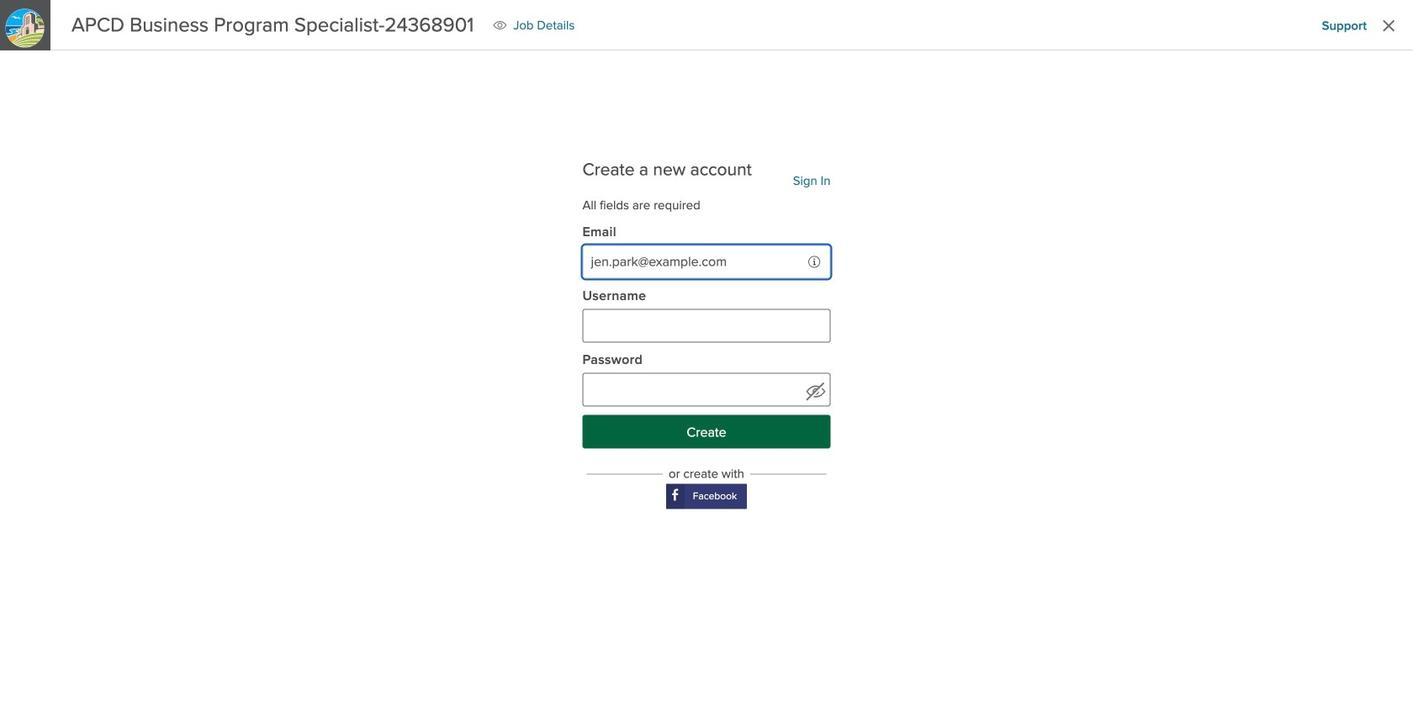 Task type: vqa. For each thing, say whether or not it's contained in the screenshot.
County of San Diego image
yes



Task type: locate. For each thing, give the bounding box(es) containing it.
county of san diego image
[[0, 3, 50, 53]]

None password field
[[582, 373, 831, 407]]

None text field
[[582, 245, 831, 279], [582, 309, 831, 343], [582, 245, 831, 279], [582, 309, 831, 343]]

email accounts are available for free - from many different providers (e.g. gmail.com, outlook.com, and yahoo.com). image
[[808, 256, 823, 272]]



Task type: describe. For each thing, give the bounding box(es) containing it.
xs image
[[493, 19, 507, 32]]

click to show the password image
[[806, 381, 826, 402]]



